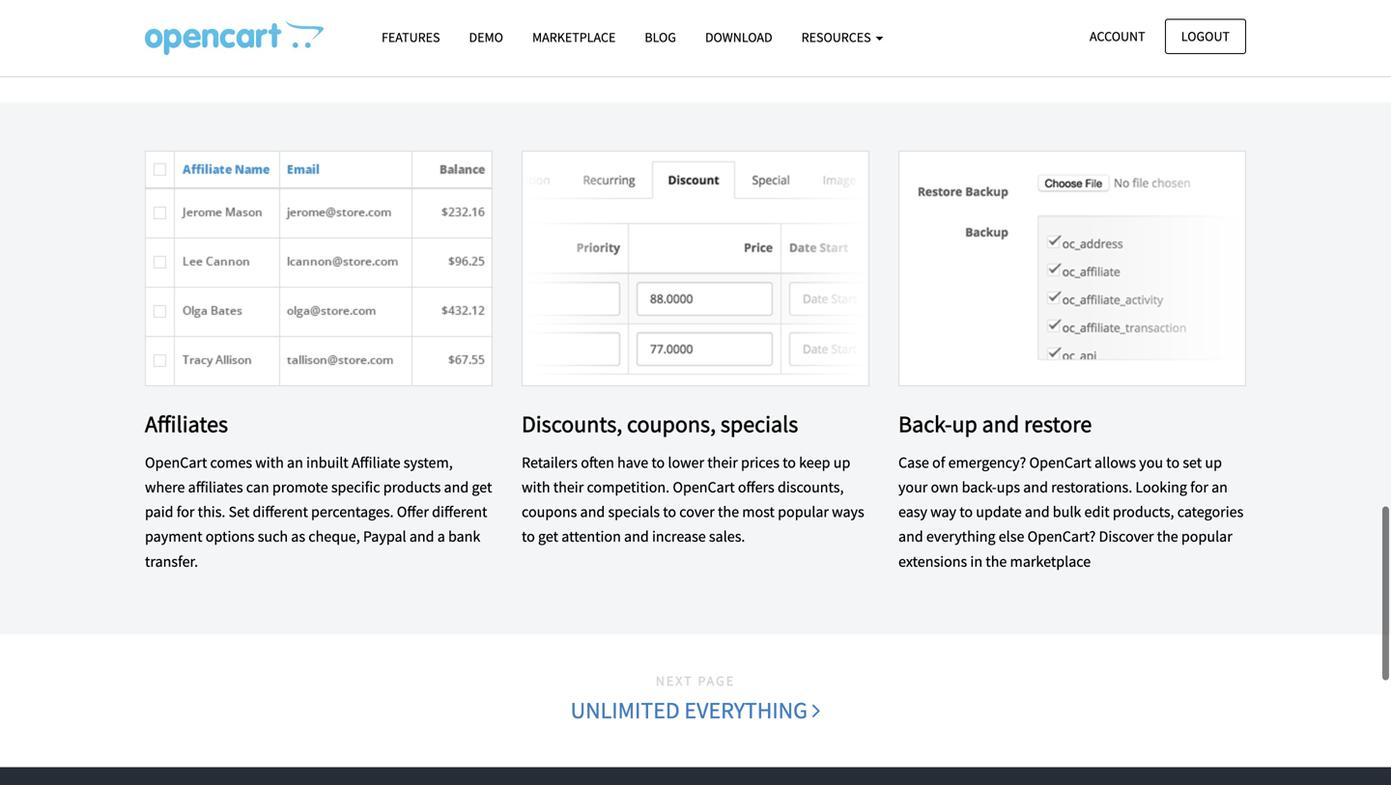 Task type: vqa. For each thing, say whether or not it's contained in the screenshot.
method
no



Task type: locate. For each thing, give the bounding box(es) containing it.
2 vertical spatial the
[[986, 552, 1007, 571]]

1 horizontal spatial everything
[[926, 527, 996, 547]]

opencart up 'where'
[[145, 453, 207, 472]]

with
[[255, 453, 284, 472], [522, 478, 550, 497]]

0 vertical spatial an
[[287, 453, 303, 472]]

and up emergency?
[[982, 410, 1019, 439]]

0 vertical spatial everything
[[926, 527, 996, 547]]

different up such
[[253, 502, 308, 522]]

set
[[1183, 453, 1202, 472]]

affiliates
[[145, 410, 228, 439]]

2 different from the left
[[432, 502, 487, 522]]

1 different from the left
[[253, 502, 308, 522]]

blog link
[[630, 20, 691, 54]]

to left "keep"
[[783, 453, 796, 472]]

specials down "competition."
[[608, 502, 660, 522]]

options, attributes image
[[710, 0, 1232, 54]]

1 horizontal spatial popular
[[1181, 527, 1232, 547]]

2 horizontal spatial opencart
[[1029, 453, 1092, 472]]

1 horizontal spatial their
[[707, 453, 738, 472]]

discounts, coupons, specials image
[[522, 151, 869, 387]]

features link
[[367, 20, 455, 54]]

2 horizontal spatial up
[[1205, 453, 1222, 472]]

logout
[[1181, 28, 1230, 45]]

0 vertical spatial with
[[255, 453, 284, 472]]

set
[[229, 502, 250, 522]]

allows
[[1095, 453, 1136, 472]]

own
[[931, 478, 959, 497]]

1 vertical spatial everything
[[684, 696, 808, 725]]

offer
[[397, 502, 429, 522]]

1 horizontal spatial up
[[952, 410, 977, 439]]

emergency?
[[948, 453, 1026, 472]]

opencart
[[145, 453, 207, 472], [1029, 453, 1092, 472], [673, 478, 735, 497]]

up right "keep"
[[833, 453, 850, 472]]

different
[[253, 502, 308, 522], [432, 502, 487, 522]]

for down set
[[1190, 478, 1208, 497]]

prices
[[741, 453, 780, 472]]

get
[[472, 478, 492, 497], [538, 527, 558, 547]]

coupons,
[[627, 410, 716, 439]]

opencart up cover
[[673, 478, 735, 497]]

for for affiliates
[[177, 502, 195, 522]]

1 vertical spatial the
[[1157, 527, 1178, 547]]

and up attention
[[580, 502, 605, 522]]

1 vertical spatial specials
[[608, 502, 660, 522]]

0 horizontal spatial with
[[255, 453, 284, 472]]

0 vertical spatial for
[[1190, 478, 1208, 497]]

to right way
[[960, 502, 973, 522]]

and down system,
[[444, 478, 469, 497]]

lower
[[668, 453, 704, 472]]

and left bulk
[[1025, 502, 1050, 522]]

0 horizontal spatial an
[[287, 453, 303, 472]]

unlimited everything link
[[570, 692, 822, 729]]

for
[[1190, 478, 1208, 497], [177, 502, 195, 522]]

0 vertical spatial get
[[472, 478, 492, 497]]

affiliates image
[[145, 151, 493, 387]]

blog
[[645, 28, 676, 46]]

1 horizontal spatial specials
[[721, 410, 798, 439]]

this.
[[198, 502, 225, 522]]

popular
[[778, 502, 829, 522], [1181, 527, 1232, 547]]

an up promote
[[287, 453, 303, 472]]

cover
[[679, 502, 715, 522]]

0 horizontal spatial popular
[[778, 502, 829, 522]]

2 horizontal spatial the
[[1157, 527, 1178, 547]]

popular down discounts,
[[778, 502, 829, 522]]

restore
[[1024, 410, 1092, 439]]

and left a
[[409, 527, 434, 547]]

their
[[707, 453, 738, 472], [553, 478, 584, 497]]

1 vertical spatial get
[[538, 527, 558, 547]]

up inside case of emergency? opencart allows you to set up your own back-ups and restorations. looking for an easy way to update and bulk edit products, categories and everything else opencart? discover the popular extensions in the marketplace
[[1205, 453, 1222, 472]]

1 vertical spatial with
[[522, 478, 550, 497]]

0 horizontal spatial different
[[253, 502, 308, 522]]

0 horizontal spatial get
[[472, 478, 492, 497]]

the
[[718, 502, 739, 522], [1157, 527, 1178, 547], [986, 552, 1007, 571]]

up right set
[[1205, 453, 1222, 472]]

unlimited everything
[[571, 696, 812, 725]]

up up emergency?
[[952, 410, 977, 439]]

specials up prices
[[721, 410, 798, 439]]

restorations.
[[1051, 478, 1132, 497]]

features
[[382, 28, 440, 46]]

1 horizontal spatial for
[[1190, 478, 1208, 497]]

get down the coupons
[[538, 527, 558, 547]]

back-up and restore image
[[898, 151, 1246, 387]]

update
[[976, 502, 1022, 522]]

for left the this.
[[177, 502, 195, 522]]

0 horizontal spatial specials
[[608, 502, 660, 522]]

for inside case of emergency? opencart allows you to set up your own back-ups and restorations. looking for an easy way to update and bulk edit products, categories and everything else opencart? discover the popular extensions in the marketplace
[[1190, 478, 1208, 497]]

get up bank
[[472, 478, 492, 497]]

for inside opencart comes with an inbuilt affiliate system, where affiliates can promote specific products and get paid for this. set different percentages. offer different payment options such as cheque, paypal and a bank transfer.
[[177, 502, 195, 522]]

the down products,
[[1157, 527, 1178, 547]]

everything up in
[[926, 527, 996, 547]]

account
[[1090, 28, 1145, 45]]

an
[[287, 453, 303, 472], [1212, 478, 1228, 497]]

0 horizontal spatial opencart
[[145, 453, 207, 472]]

the up "sales."
[[718, 502, 739, 522]]

1 horizontal spatial get
[[538, 527, 558, 547]]

their down the retailers
[[553, 478, 584, 497]]

1 horizontal spatial with
[[522, 478, 550, 497]]

their right lower in the bottom of the page
[[707, 453, 738, 472]]

opencart inside case of emergency? opencart allows you to set up your own back-ups and restorations. looking for an easy way to update and bulk edit products, categories and everything else opencart? discover the popular extensions in the marketplace
[[1029, 453, 1092, 472]]

retailers often have to lower their prices to keep up with their competition. opencart offers discounts, coupons and specials to cover the most popular ways to get attention and increase sales.
[[522, 453, 864, 547]]

the right in
[[986, 552, 1007, 571]]

for for back-up and restore
[[1190, 478, 1208, 497]]

and down easy
[[898, 527, 923, 547]]

0 vertical spatial popular
[[778, 502, 829, 522]]

up inside retailers often have to lower their prices to keep up with their competition. opencart offers discounts, coupons and specials to cover the most popular ways to get attention and increase sales.
[[833, 453, 850, 472]]

demo
[[469, 28, 503, 46]]

1 horizontal spatial different
[[432, 502, 487, 522]]

specials inside retailers often have to lower their prices to keep up with their competition. opencart offers discounts, coupons and specials to cover the most popular ways to get attention and increase sales.
[[608, 502, 660, 522]]

0 horizontal spatial the
[[718, 502, 739, 522]]

way
[[930, 502, 956, 522]]

1 vertical spatial popular
[[1181, 527, 1232, 547]]

an up categories
[[1212, 478, 1228, 497]]

sales.
[[709, 527, 745, 547]]

you
[[1139, 453, 1163, 472]]

0 horizontal spatial everything
[[684, 696, 808, 725]]

0 horizontal spatial for
[[177, 502, 195, 522]]

up
[[952, 410, 977, 439], [833, 453, 850, 472], [1205, 453, 1222, 472]]

next
[[656, 672, 693, 690]]

popular down categories
[[1181, 527, 1232, 547]]

marketplace link
[[518, 20, 630, 54]]

0 vertical spatial the
[[718, 502, 739, 522]]

with up the coupons
[[522, 478, 550, 497]]

everything
[[926, 527, 996, 547], [684, 696, 808, 725]]

opencart down "restore"
[[1029, 453, 1092, 472]]

specials
[[721, 410, 798, 439], [608, 502, 660, 522]]

0 horizontal spatial up
[[833, 453, 850, 472]]

different up bank
[[432, 502, 487, 522]]

with inside retailers often have to lower their prices to keep up with their competition. opencart offers discounts, coupons and specials to cover the most popular ways to get attention and increase sales.
[[522, 478, 550, 497]]

paypal
[[363, 527, 406, 547]]

a
[[437, 527, 445, 547]]

1 vertical spatial for
[[177, 502, 195, 522]]

page
[[698, 672, 735, 690]]

discover
[[1099, 527, 1154, 547]]

percentages.
[[311, 502, 394, 522]]

with up can
[[255, 453, 284, 472]]

retailers
[[522, 453, 578, 472]]

1 horizontal spatial an
[[1212, 478, 1228, 497]]

everything down page
[[684, 696, 808, 725]]

case
[[898, 453, 929, 472]]

1 vertical spatial an
[[1212, 478, 1228, 497]]

1 horizontal spatial opencart
[[673, 478, 735, 497]]

and
[[982, 410, 1019, 439], [444, 478, 469, 497], [1023, 478, 1048, 497], [580, 502, 605, 522], [1025, 502, 1050, 522], [409, 527, 434, 547], [624, 527, 649, 547], [898, 527, 923, 547]]

and right ups
[[1023, 478, 1048, 497]]

opencart comes with an inbuilt affiliate system, where affiliates can promote specific products and get paid for this. set different percentages. offer different payment options such as cheque, paypal and a bank transfer.
[[145, 453, 492, 571]]

categories
[[1177, 502, 1244, 522]]

back-
[[962, 478, 997, 497]]

1 vertical spatial their
[[553, 478, 584, 497]]

payment
[[145, 527, 202, 547]]



Task type: describe. For each thing, give the bounding box(es) containing it.
else
[[999, 527, 1024, 547]]

opencart - features image
[[145, 20, 324, 55]]

everything inside case of emergency? opencart allows you to set up your own back-ups and restorations. looking for an easy way to update and bulk edit products, categories and everything else opencart? discover the popular extensions in the marketplace
[[926, 527, 996, 547]]

discounts,
[[522, 410, 622, 439]]

an inside case of emergency? opencart allows you to set up your own back-ups and restorations. looking for an easy way to update and bulk edit products, categories and everything else opencart? discover the popular extensions in the marketplace
[[1212, 478, 1228, 497]]

of
[[932, 453, 945, 472]]

the inside retailers often have to lower their prices to keep up with their competition. opencart offers discounts, coupons and specials to cover the most popular ways to get attention and increase sales.
[[718, 502, 739, 522]]

to up increase
[[663, 502, 676, 522]]

increase
[[652, 527, 706, 547]]

extensions
[[898, 552, 967, 571]]

to left set
[[1166, 453, 1180, 472]]

discounts, coupons, specials
[[522, 410, 798, 439]]

opencart?
[[1028, 527, 1096, 547]]

competition.
[[587, 478, 670, 497]]

most
[[742, 502, 775, 522]]

system,
[[404, 453, 453, 472]]

popular inside case of emergency? opencart allows you to set up your own back-ups and restorations. looking for an easy way to update and bulk edit products, categories and everything else opencart? discover the popular extensions in the marketplace
[[1181, 527, 1232, 547]]

ups
[[997, 478, 1020, 497]]

specific
[[331, 478, 380, 497]]

can
[[246, 478, 269, 497]]

attention
[[562, 527, 621, 547]]

often
[[581, 453, 614, 472]]

where
[[145, 478, 185, 497]]

popular inside retailers often have to lower their prices to keep up with their competition. opencart offers discounts, coupons and specials to cover the most popular ways to get attention and increase sales.
[[778, 502, 829, 522]]

easy
[[898, 502, 927, 522]]

to right have
[[651, 453, 665, 472]]

0 vertical spatial their
[[707, 453, 738, 472]]

resources link
[[787, 20, 898, 54]]

discounts,
[[778, 478, 844, 497]]

in
[[970, 552, 983, 571]]

products,
[[1113, 502, 1174, 522]]

comes
[[210, 453, 252, 472]]

inbuilt
[[306, 453, 348, 472]]

download link
[[691, 20, 787, 54]]

back-
[[898, 410, 952, 439]]

affiliates
[[188, 478, 243, 497]]

and left increase
[[624, 527, 649, 547]]

transfer.
[[145, 552, 198, 571]]

options
[[206, 527, 255, 547]]

0 horizontal spatial their
[[553, 478, 584, 497]]

paid
[[145, 502, 173, 522]]

bank
[[448, 527, 480, 547]]

cheque,
[[308, 527, 360, 547]]

products
[[383, 478, 441, 497]]

marketplace
[[1010, 552, 1091, 571]]

case of emergency? opencart allows you to set up your own back-ups and restorations. looking for an easy way to update and bulk edit products, categories and everything else opencart? discover the popular extensions in the marketplace
[[898, 453, 1244, 571]]

your
[[898, 478, 928, 497]]

demo link
[[455, 20, 518, 54]]

promote
[[272, 478, 328, 497]]

unlimited
[[571, 696, 680, 725]]

1 horizontal spatial the
[[986, 552, 1007, 571]]

with inside opencart comes with an inbuilt affiliate system, where affiliates can promote specific products and get paid for this. set different percentages. offer different payment options such as cheque, paypal and a bank transfer.
[[255, 453, 284, 472]]

0 vertical spatial specials
[[721, 410, 798, 439]]

angle right image
[[812, 699, 821, 722]]

to down the coupons
[[522, 527, 535, 547]]

coupons
[[522, 502, 577, 522]]

get inside retailers often have to lower their prices to keep up with their competition. opencart offers discounts, coupons and specials to cover the most popular ways to get attention and increase sales.
[[538, 527, 558, 547]]

logout link
[[1165, 19, 1246, 54]]

offers
[[738, 478, 775, 497]]

account link
[[1073, 19, 1162, 54]]

bulk
[[1053, 502, 1081, 522]]

opencart inside opencart comes with an inbuilt affiliate system, where affiliates can promote specific products and get paid for this. set different percentages. offer different payment options such as cheque, paypal and a bank transfer.
[[145, 453, 207, 472]]

next page
[[656, 672, 735, 690]]

ways
[[832, 502, 864, 522]]

edit
[[1084, 502, 1110, 522]]

as
[[291, 527, 305, 547]]

opencart inside retailers often have to lower their prices to keep up with their competition. opencart offers discounts, coupons and specials to cover the most popular ways to get attention and increase sales.
[[673, 478, 735, 497]]

affiliate
[[352, 453, 401, 472]]

download
[[705, 28, 773, 46]]

get inside opencart comes with an inbuilt affiliate system, where affiliates can promote specific products and get paid for this. set different percentages. offer different payment options such as cheque, paypal and a bank transfer.
[[472, 478, 492, 497]]

marketplace
[[532, 28, 616, 46]]

such
[[258, 527, 288, 547]]

have
[[617, 453, 648, 472]]

keep
[[799, 453, 830, 472]]

back-up and restore
[[898, 410, 1092, 439]]

looking
[[1135, 478, 1187, 497]]

an inside opencart comes with an inbuilt affiliate system, where affiliates can promote specific products and get paid for this. set different percentages. offer different payment options such as cheque, paypal and a bank transfer.
[[287, 453, 303, 472]]

resources
[[802, 28, 874, 46]]

everything inside "unlimited everything" link
[[684, 696, 808, 725]]



